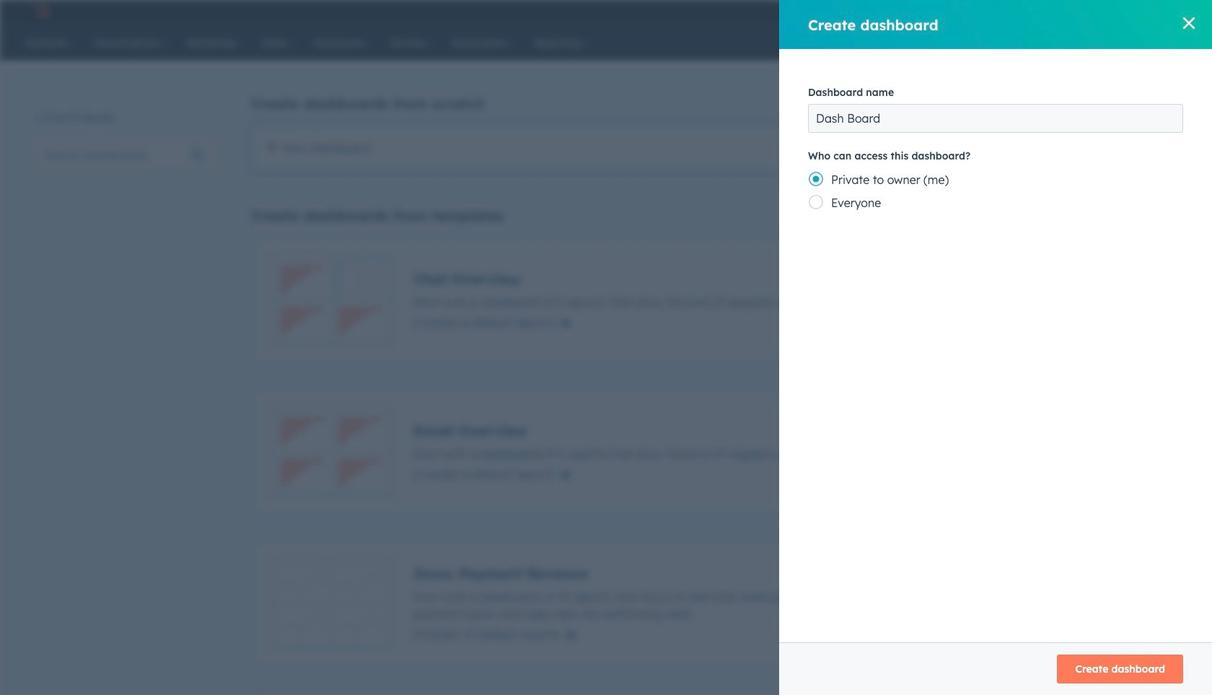Task type: describe. For each thing, give the bounding box(es) containing it.
Search search field
[[35, 141, 215, 170]]

james peterson image
[[1035, 5, 1048, 18]]



Task type: locate. For each thing, give the bounding box(es) containing it.
None text field
[[809, 104, 1184, 133]]

None checkbox
[[251, 388, 1136, 516], [251, 539, 1136, 668], [251, 691, 1136, 695], [251, 388, 1136, 516], [251, 539, 1136, 668], [251, 691, 1136, 695]]

Search HubSpot search field
[[999, 30, 1152, 55]]

None checkbox
[[251, 124, 1136, 172], [251, 236, 1136, 365], [251, 124, 1136, 172], [251, 236, 1136, 365]]

close image
[[1184, 17, 1196, 29]]

menu
[[820, 0, 1185, 23]]

marketplaces image
[[926, 6, 939, 19]]



Task type: vqa. For each thing, say whether or not it's contained in the screenshot.
checkbox
yes



